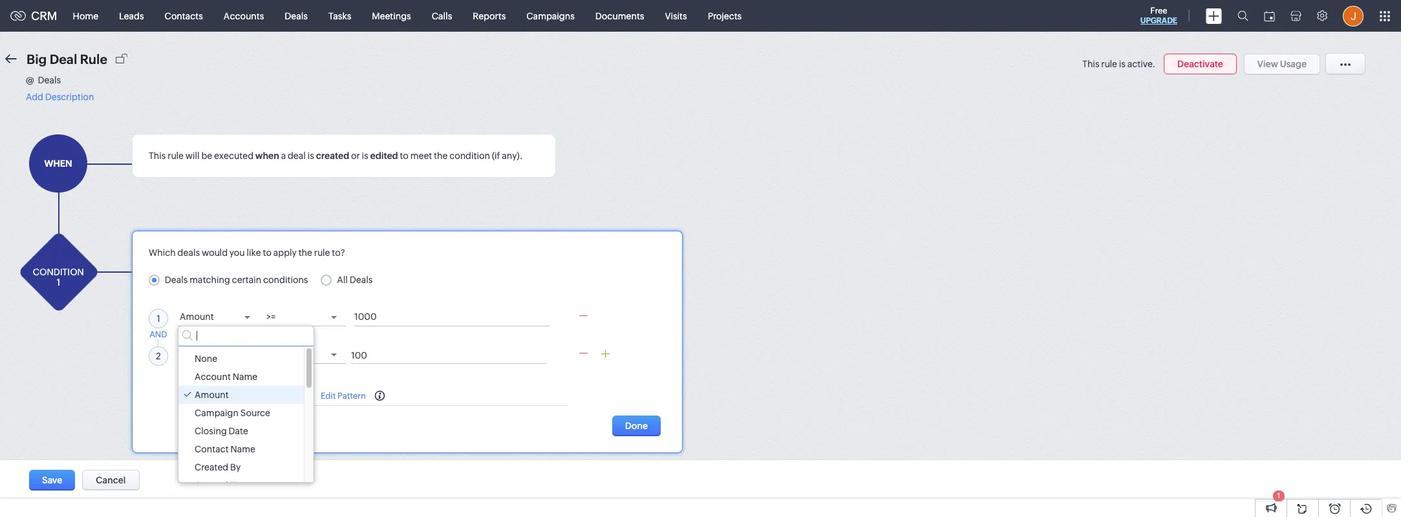 Task type: locate. For each thing, give the bounding box(es) containing it.
0 horizontal spatial the
[[299, 248, 312, 258]]

0 horizontal spatial this
[[149, 151, 166, 161]]

closing date
[[195, 426, 248, 436]]

1 horizontal spatial this
[[1083, 59, 1100, 69]]

created for created by
[[195, 462, 228, 473]]

deals up "add description" link
[[38, 75, 61, 85]]

2 created from the top
[[195, 480, 228, 491]]

is
[[1119, 59, 1126, 69], [308, 151, 314, 161], [362, 151, 368, 161]]

free upgrade
[[1141, 6, 1178, 25]]

condition
[[450, 151, 490, 161]]

rule left active.
[[1102, 59, 1118, 69]]

deals inside 'link'
[[285, 11, 308, 21]]

amount inside tree
[[195, 390, 229, 400]]

1 vertical spatial name
[[231, 444, 255, 455]]

source
[[240, 408, 270, 418]]

1 vertical spatial amount
[[195, 390, 229, 400]]

which deals would you like to apply the rule to?
[[149, 248, 345, 258]]

deals link
[[274, 0, 318, 31]]

this
[[1083, 59, 1100, 69], [149, 151, 166, 161]]

edit pattern link
[[321, 391, 366, 401]]

name down date in the bottom of the page
[[231, 444, 255, 455]]

is left active.
[[1119, 59, 1126, 69]]

= field
[[265, 310, 346, 327]]

0 vertical spatial 1
[[57, 277, 60, 288]]

= field
[[265, 347, 346, 364]]

1 vertical spatial created
[[195, 480, 228, 491]]

1
[[57, 277, 60, 288], [280, 391, 283, 401], [1278, 492, 1281, 500]]

0 vertical spatial amount
[[180, 312, 214, 322]]

when
[[255, 151, 279, 161]]

rule for will
[[168, 151, 184, 161]]

1 horizontal spatial 1
[[280, 391, 283, 401]]

name for account name
[[233, 372, 258, 382]]

rule left will
[[168, 151, 184, 161]]

deals inside @  deals add description
[[38, 75, 61, 85]]

upgrade
[[1141, 16, 1178, 25]]

deals right 'all'
[[350, 275, 373, 285]]

add
[[26, 92, 43, 102]]

is right or
[[362, 151, 368, 161]]

1 horizontal spatial is
[[362, 151, 368, 161]]

deals
[[285, 11, 308, 21], [38, 75, 61, 85], [165, 275, 188, 285], [350, 275, 373, 285]]

0 horizontal spatial to
[[263, 248, 272, 258]]

all deals
[[337, 275, 373, 285]]

0 vertical spatial name
[[233, 372, 258, 382]]

this for this rule is active.
[[1083, 59, 1100, 69]]

crm
[[31, 9, 57, 23]]

deals for deals matching certain conditions
[[165, 275, 188, 285]]

matching
[[190, 275, 230, 285]]

created time
[[195, 480, 251, 491]]

reports link
[[463, 0, 516, 31]]

1 for (
[[280, 391, 283, 401]]

tree
[[179, 347, 314, 495]]

rule left to?
[[314, 248, 330, 258]]

create menu image
[[1206, 8, 1222, 24]]

(
[[275, 391, 278, 401]]

tasks
[[329, 11, 351, 21]]

2 horizontal spatial is
[[1119, 59, 1126, 69]]

is right deal
[[308, 151, 314, 161]]

2 vertical spatial 1
[[1278, 492, 1281, 500]]

created down contact
[[195, 462, 228, 473]]

all
[[337, 275, 348, 285]]

None text field
[[351, 345, 547, 364]]

when
[[44, 158, 72, 169]]

0 horizontal spatial 1
[[57, 277, 60, 288]]

0 horizontal spatial rule
[[168, 151, 184, 161]]

profile image
[[1343, 5, 1364, 26]]

amount down account
[[195, 390, 229, 400]]

Amount field
[[178, 310, 259, 327]]

2 horizontal spatial rule
[[1102, 59, 1118, 69]]

visits
[[665, 11, 687, 21]]

0 vertical spatial created
[[195, 462, 228, 473]]

cancel link
[[82, 470, 139, 491]]

to right like in the top of the page
[[263, 248, 272, 258]]

meet
[[411, 151, 432, 161]]

2 horizontal spatial 1
[[1278, 492, 1281, 500]]

None search field
[[179, 327, 314, 347]]

campaign
[[195, 408, 239, 418]]

a
[[281, 151, 286, 161]]

like
[[247, 248, 261, 258]]

name
[[233, 372, 258, 382], [231, 444, 255, 455]]

1 horizontal spatial pattern
[[338, 391, 366, 401]]

pattern
[[338, 391, 366, 401], [211, 393, 241, 404]]

meetings link
[[362, 0, 422, 31]]

amount down matching
[[180, 312, 214, 322]]

pattern for criteria pattern
[[211, 393, 241, 404]]

meetings
[[372, 11, 411, 21]]

deals matching certain conditions
[[165, 275, 308, 285]]

this left active.
[[1083, 59, 1100, 69]]

pattern right edit
[[338, 391, 366, 401]]

0 horizontal spatial pattern
[[211, 393, 241, 404]]

amount
[[180, 312, 214, 322], [195, 390, 229, 400]]

pattern up campaign source on the left bottom
[[211, 393, 241, 404]]

0 vertical spatial to
[[400, 151, 409, 161]]

the right apply
[[299, 248, 312, 258]]

by
[[230, 462, 241, 473]]

1 horizontal spatial rule
[[314, 248, 330, 258]]

the right meet
[[434, 151, 448, 161]]

deals left tasks link
[[285, 11, 308, 21]]

deals down deals
[[165, 275, 188, 285]]

1 inside condition 1
[[57, 277, 60, 288]]

created
[[195, 462, 228, 473], [195, 480, 228, 491]]

1 vertical spatial rule
[[168, 151, 184, 161]]

description
[[45, 92, 94, 102]]

profile element
[[1336, 0, 1372, 31]]

2
[[303, 391, 308, 401]]

rule
[[1102, 59, 1118, 69], [168, 151, 184, 161], [314, 248, 330, 258]]

this rule is active.
[[1083, 59, 1156, 69]]

criteria
[[178, 393, 209, 404]]

account
[[195, 372, 231, 382]]

big
[[27, 52, 47, 67]]

None text field
[[354, 306, 550, 327]]

cancel
[[96, 475, 126, 486]]

)
[[310, 391, 313, 401]]

to left meet
[[400, 151, 409, 161]]

0 vertical spatial this
[[1083, 59, 1100, 69]]

leads
[[119, 11, 144, 21]]

1 vertical spatial the
[[299, 248, 312, 258]]

created down created by
[[195, 480, 228, 491]]

1 horizontal spatial the
[[434, 151, 448, 161]]

the
[[434, 151, 448, 161], [299, 248, 312, 258]]

1 created from the top
[[195, 462, 228, 473]]

0 vertical spatial rule
[[1102, 59, 1118, 69]]

None button
[[1164, 54, 1237, 74], [612, 416, 661, 437], [29, 470, 75, 491], [1164, 54, 1237, 74], [612, 416, 661, 437], [29, 470, 75, 491]]

visits link
[[655, 0, 698, 31]]

big deal rule
[[27, 52, 107, 67]]

1 for condition
[[57, 277, 60, 288]]

edit pattern
[[321, 391, 366, 401]]

conditions
[[263, 275, 308, 285]]

1 vertical spatial to
[[263, 248, 272, 258]]

condition
[[33, 267, 84, 277]]

this left will
[[149, 151, 166, 161]]

name right account
[[233, 372, 258, 382]]

1 vertical spatial 1
[[280, 391, 283, 401]]

calendar image
[[1265, 11, 1276, 21]]

1 vertical spatial this
[[149, 151, 166, 161]]



Task type: vqa. For each thing, say whether or not it's contained in the screenshot.
John Butt (Sample)
no



Task type: describe. For each thing, give the bounding box(es) containing it.
rule
[[80, 52, 107, 67]]

deal
[[50, 52, 77, 67]]

deals for @  deals add description
[[38, 75, 61, 85]]

deal
[[288, 151, 306, 161]]

date
[[229, 426, 248, 436]]

tasks link
[[318, 0, 362, 31]]

created by
[[195, 462, 241, 473]]

apply
[[273, 248, 297, 258]]

search image
[[1238, 10, 1249, 21]]

deals
[[178, 248, 200, 258]]

any).
[[502, 151, 523, 161]]

(if
[[492, 151, 500, 161]]

none
[[195, 354, 217, 364]]

edited
[[370, 151, 398, 161]]

( 1  and 2 )
[[275, 391, 313, 401]]

be
[[201, 151, 212, 161]]

or
[[351, 151, 360, 161]]

0 vertical spatial the
[[434, 151, 448, 161]]

projects
[[708, 11, 742, 21]]

name for contact name
[[231, 444, 255, 455]]

rule for is
[[1102, 59, 1118, 69]]

calls link
[[422, 0, 463, 31]]

create menu element
[[1199, 0, 1230, 31]]

edit
[[321, 391, 336, 401]]

active.
[[1128, 59, 1156, 69]]

amount inside amount field
[[180, 312, 214, 322]]

you
[[230, 248, 245, 258]]

this for this rule will be executed when a deal is created or is edited to meet the condition (if any).
[[149, 151, 166, 161]]

will
[[185, 151, 200, 161]]

contacts
[[165, 11, 203, 21]]

0 horizontal spatial is
[[308, 151, 314, 161]]

executed
[[214, 151, 254, 161]]

would
[[202, 248, 228, 258]]

condition 1
[[33, 267, 84, 288]]

created
[[316, 151, 349, 161]]

@  deals add description
[[26, 75, 94, 102]]

campaigns
[[527, 11, 575, 21]]

home link
[[62, 0, 109, 31]]

2 vertical spatial rule
[[314, 248, 330, 258]]

leads link
[[109, 0, 154, 31]]

free
[[1151, 6, 1168, 16]]

campaigns link
[[516, 0, 585, 31]]

contacts link
[[154, 0, 213, 31]]

pattern for edit pattern
[[338, 391, 366, 401]]

add description link
[[26, 92, 94, 102]]

accounts link
[[213, 0, 274, 31]]

which
[[149, 248, 176, 258]]

accounts
[[224, 11, 264, 21]]

account name
[[195, 372, 258, 382]]

documents link
[[585, 0, 655, 31]]

to?
[[332, 248, 345, 258]]

created for created time
[[195, 480, 228, 491]]

and
[[285, 391, 301, 401]]

calls
[[432, 11, 452, 21]]

projects link
[[698, 0, 752, 31]]

closing
[[195, 426, 227, 436]]

>=
[[266, 312, 276, 322]]

this rule will be executed when a deal is created or is edited to meet the condition (if any).
[[149, 151, 523, 161]]

search element
[[1230, 0, 1257, 32]]

crm link
[[10, 9, 57, 23]]

campaign source
[[195, 408, 270, 418]]

1 horizontal spatial to
[[400, 151, 409, 161]]

deals for deals
[[285, 11, 308, 21]]

time
[[230, 480, 251, 491]]

contact name
[[195, 444, 255, 455]]

reports
[[473, 11, 506, 21]]

criteria pattern
[[178, 393, 241, 404]]

documents
[[596, 11, 645, 21]]

tree containing none
[[179, 347, 314, 495]]

certain
[[232, 275, 261, 285]]

contact
[[195, 444, 229, 455]]

and
[[150, 330, 167, 339]]

home
[[73, 11, 98, 21]]



